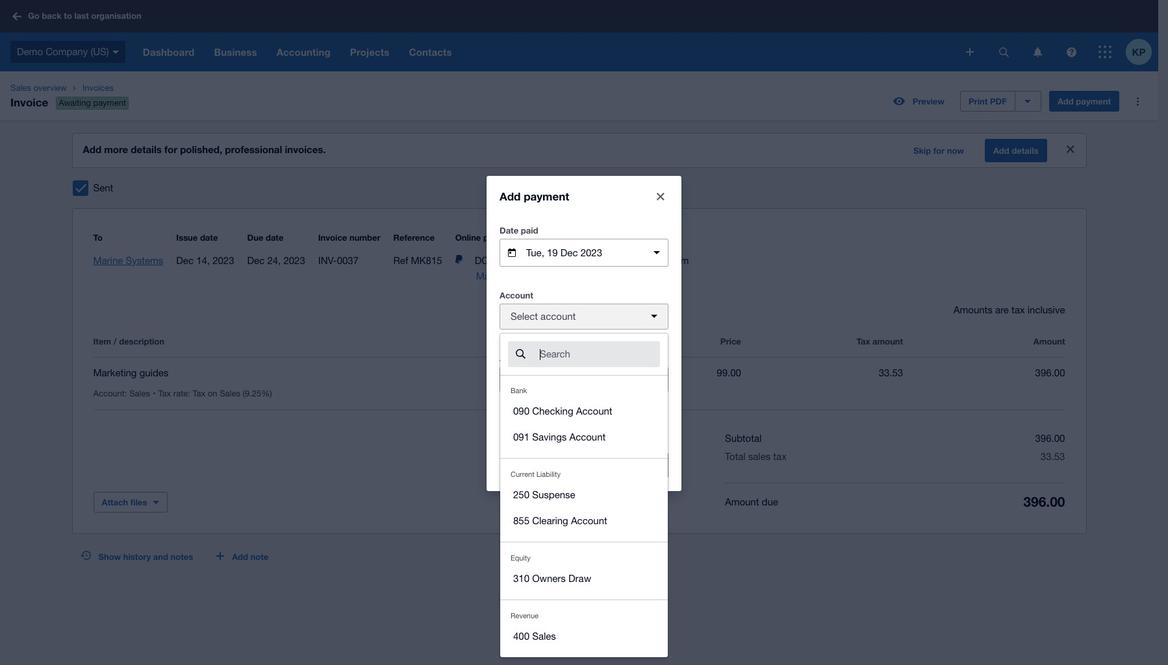Task type: vqa. For each thing, say whether or not it's contained in the screenshot.
ACH
no



Task type: describe. For each thing, give the bounding box(es) containing it.
14,
[[196, 255, 210, 266]]

polished,
[[180, 144, 222, 155]]

tax rate : tax on sales (9.25%)
[[158, 389, 272, 399]]

dec for dec 24, 2023
[[247, 255, 265, 266]]

liability
[[536, 471, 561, 478]]

overview
[[33, 83, 67, 93]]

account inside row
[[93, 389, 125, 399]]

tax for tax rate : tax on sales (9.25%)
[[158, 389, 171, 399]]

go back to last organisation
[[28, 11, 141, 21]]

250 suspense
[[513, 489, 575, 501]]

bank
[[511, 387, 527, 395]]

print pdf
[[969, 96, 1007, 107]]

due date
[[247, 233, 284, 243]]

on
[[208, 389, 217, 399]]

24,
[[267, 255, 281, 266]]

list box containing 250 suspense
[[500, 458, 668, 542]]

(9.25%)
[[243, 389, 272, 399]]

amount paid
[[500, 353, 551, 363]]

inclusive
[[1028, 305, 1065, 316]]

classic
[[565, 554, 595, 565]]

090 checking account button
[[500, 399, 668, 425]]

company
[[46, 46, 88, 57]]

add payment inside 'add payment' dialog
[[500, 189, 569, 203]]

back
[[42, 11, 62, 21]]

reference
[[539, 419, 575, 428]]

+ add a reference
[[507, 419, 575, 428]]

account : sales
[[93, 389, 150, 399]]

sent
[[93, 183, 113, 194]]

date for 14,
[[200, 233, 218, 243]]

total sales tax
[[725, 451, 787, 463]]

date
[[500, 225, 518, 235]]

clearing
[[532, 515, 568, 527]]

mk815
[[411, 255, 442, 266]]

99.00
[[717, 368, 741, 379]]

310
[[513, 573, 529, 584]]

add payment dialog
[[487, 176, 681, 491]]

savings
[[532, 432, 567, 443]]

1 horizontal spatial svg image
[[1066, 47, 1076, 57]]

amount due
[[725, 497, 778, 508]]

notes
[[171, 552, 193, 563]]

awaiting
[[59, 98, 91, 108]]

account for 091 savings account
[[569, 432, 606, 443]]

2 vertical spatial 396.00
[[1023, 494, 1065, 511]]

396.00 inside cell
[[1035, 368, 1065, 379]]

090
[[513, 406, 529, 417]]

current liability
[[511, 471, 561, 478]]

310 owners draw button
[[500, 566, 668, 592]]

none field containing 090 checking account
[[500, 333, 668, 658]]

show history and notes button
[[72, 547, 201, 568]]

marketing
[[93, 368, 137, 379]]

now
[[947, 146, 964, 156]]

tax for sales
[[773, 451, 787, 463]]

add button
[[620, 452, 668, 478]]

amount for amount
[[1033, 337, 1065, 347]]

svg image inside the demo company (us) popup button
[[112, 51, 119, 54]]

dec 14, 2023
[[176, 255, 234, 266]]

select
[[511, 311, 538, 322]]

item / description column header
[[93, 334, 417, 349]]

tax for tax amount
[[856, 337, 870, 347]]

tue, 19 dec 2023
[[526, 247, 602, 258]]

kp
[[1132, 46, 1146, 57]]

add more details for polished, professional invoices.
[[83, 144, 326, 155]]

dec 24, 2023
[[247, 255, 305, 266]]

pdf
[[990, 96, 1007, 107]]

sales left "overview"
[[10, 83, 31, 93]]

Amount paid text field
[[500, 367, 668, 392]]

more
[[104, 144, 128, 155]]

inv-0037
[[318, 255, 359, 266]]

400 sales button
[[500, 624, 668, 650]]

svg image inside go back to last organisation link
[[12, 12, 21, 20]]

number
[[349, 233, 380, 243]]

account for 090 checking account
[[576, 406, 612, 417]]

sales down marketing guides in the left bottom of the page
[[129, 389, 150, 399]]

skip for now
[[913, 146, 964, 156]]

090 checking account
[[513, 406, 612, 417]]

account for 855 clearing account
[[571, 515, 607, 527]]

price column header
[[579, 334, 741, 349]]

and
[[153, 552, 168, 563]]

invoice for invoice number
[[318, 233, 347, 243]]

quantity
[[545, 337, 579, 347]]

sales inside button
[[532, 631, 556, 642]]

400 sales list box
[[500, 600, 668, 658]]

invoice for invoice
[[10, 95, 48, 109]]

show history and notes
[[98, 552, 193, 563]]

tue,
[[526, 247, 544, 258]]

1 vertical spatial 396.00
[[1035, 433, 1065, 444]]

99.00 cell
[[579, 366, 741, 381]]

date paid
[[500, 225, 538, 235]]

description
[[119, 337, 164, 347]]

attach files button
[[93, 492, 167, 513]]

+
[[507, 419, 512, 428]]

amount
[[872, 337, 903, 347]]

add note button
[[209, 547, 276, 568]]

amount for amount paid
[[500, 353, 531, 363]]

professional
[[225, 144, 282, 155]]

close image
[[648, 184, 674, 210]]

0 horizontal spatial details
[[131, 144, 162, 155]]

list box containing 090 checking account
[[500, 375, 668, 458]]

ref mk815
[[393, 255, 442, 266]]

a
[[533, 419, 537, 428]]

amounts are tax inclusive
[[953, 305, 1065, 316]]

group containing 090 checking account
[[500, 334, 668, 658]]

1 horizontal spatial tax
[[193, 389, 205, 399]]

rate
[[173, 389, 188, 399]]

to inside go back to last organisation link
[[64, 11, 72, 21]]

dec for dec 14, 2023
[[176, 255, 194, 266]]

855 clearing account
[[513, 515, 607, 527]]

demo
[[17, 46, 43, 57]]

add more details for polished, professional invoices. status
[[72, 134, 1086, 168]]



Task type: locate. For each thing, give the bounding box(es) containing it.
1 vertical spatial to
[[554, 554, 563, 565]]

manage
[[476, 271, 511, 282]]

select account button
[[500, 304, 668, 330]]

2 horizontal spatial svg image
[[1099, 45, 1111, 58]]

invoices link
[[77, 82, 139, 95]]

None field
[[500, 333, 668, 658]]

0 horizontal spatial date
[[200, 233, 218, 243]]

1 vertical spatial paid
[[533, 353, 551, 363]]

kp banner
[[0, 0, 1158, 71]]

1 horizontal spatial to
[[554, 554, 563, 565]]

cell down marketing guides cell
[[158, 389, 277, 399]]

1 vertical spatial amount
[[500, 353, 531, 363]]

invoicing
[[598, 554, 637, 565]]

2023 for dec 24, 2023
[[283, 255, 305, 266]]

2023 right "24,"
[[283, 255, 305, 266]]

tax left rate
[[158, 389, 171, 399]]

go back to last organisation link
[[8, 5, 149, 28]]

account up the select
[[500, 290, 533, 300]]

2023
[[581, 247, 602, 258], [213, 255, 234, 266], [283, 255, 305, 266]]

tax right sales
[[773, 451, 787, 463]]

33.53 inside cell
[[879, 368, 903, 379]]

to inside switch to classic invoicing button
[[554, 554, 563, 565]]

marketing guides
[[93, 368, 168, 379]]

for inside button
[[933, 146, 945, 156]]

2023 right 14,
[[213, 255, 234, 266]]

: left on
[[188, 389, 190, 399]]

1 horizontal spatial payment
[[524, 189, 569, 203]]

1 list box from the top
[[500, 375, 668, 458]]

price
[[720, 337, 741, 347]]

855
[[513, 515, 529, 527]]

add payment inside the add payment button
[[1058, 96, 1111, 107]]

1 horizontal spatial :
[[188, 389, 190, 399]]

switch to classic invoicing
[[522, 554, 637, 565]]

details right more on the top of page
[[131, 144, 162, 155]]

tax
[[856, 337, 870, 347], [158, 389, 171, 399], [193, 389, 205, 399]]

issue
[[176, 233, 198, 243]]

details down the print pdf button
[[1012, 146, 1038, 156]]

to
[[93, 233, 103, 243]]

account down marketing
[[93, 389, 125, 399]]

2 horizontal spatial tax
[[856, 337, 870, 347]]

0 horizontal spatial payment
[[93, 98, 126, 108]]

amount up the 4 cell
[[500, 353, 531, 363]]

payment
[[1076, 96, 1111, 107], [93, 98, 126, 108], [524, 189, 569, 203]]

091 savings account button
[[500, 425, 668, 451]]

2 : from the left
[[188, 389, 190, 399]]

total
[[725, 451, 745, 463]]

0 vertical spatial to
[[64, 11, 72, 21]]

paid for amount paid
[[533, 353, 551, 363]]

0 horizontal spatial svg image
[[112, 51, 119, 54]]

1 horizontal spatial tax
[[1011, 305, 1025, 316]]

1 horizontal spatial add payment
[[1058, 96, 1111, 107]]

switch
[[522, 554, 551, 565]]

2 horizontal spatial dec
[[560, 247, 578, 258]]

preview
[[913, 96, 944, 107]]

396.00 cell
[[903, 366, 1065, 381]]

1 vertical spatial add payment
[[500, 189, 569, 203]]

2023 inside popup button
[[581, 247, 602, 258]]

marketing guides cell
[[93, 366, 417, 381]]

inv-
[[318, 255, 337, 266]]

amounts
[[953, 305, 992, 316]]

date right issue
[[200, 233, 218, 243]]

svg image up the add payment button
[[1066, 47, 1076, 57]]

paid down quantity
[[533, 353, 551, 363]]

0 vertical spatial 396.00
[[1035, 368, 1065, 379]]

sales right '400'
[[532, 631, 556, 642]]

250
[[513, 489, 529, 501]]

account down "250 suspense" button
[[571, 515, 607, 527]]

1 horizontal spatial amount
[[725, 497, 759, 508]]

last
[[74, 11, 89, 21]]

online
[[455, 233, 481, 243]]

cell
[[93, 389, 158, 399], [158, 389, 277, 399]]

invoice down sales overview link
[[10, 95, 48, 109]]

0 horizontal spatial for
[[164, 144, 177, 155]]

1 : from the left
[[125, 389, 127, 399]]

to up 310 owners draw
[[554, 554, 563, 565]]

account
[[500, 290, 533, 300], [93, 389, 125, 399], [576, 406, 612, 417], [569, 432, 606, 443], [571, 515, 607, 527]]

date for 24,
[[266, 233, 284, 243]]

svg image right the (us)
[[112, 51, 119, 54]]

issue date
[[176, 233, 218, 243]]

19
[[547, 247, 558, 258]]

sales right on
[[220, 389, 240, 399]]

dec inside popup button
[[560, 247, 578, 258]]

paid right date
[[521, 225, 538, 235]]

tue, 19 dec 2023 button
[[500, 239, 668, 267]]

are
[[995, 305, 1009, 316]]

0 vertical spatial invoice
[[10, 95, 48, 109]]

2 row from the top
[[93, 358, 1065, 411]]

400
[[513, 631, 529, 642]]

skip
[[913, 146, 931, 156]]

paid for date paid
[[521, 225, 538, 235]]

amount for amount due
[[725, 497, 759, 508]]

0 horizontal spatial 2023
[[213, 255, 234, 266]]

cell containing account
[[93, 389, 158, 399]]

account inside 'add payment' dialog
[[500, 290, 533, 300]]

for left now
[[933, 146, 945, 156]]

2 cell from the left
[[158, 389, 277, 399]]

svg image left kp
[[1099, 45, 1111, 58]]

amount column header
[[903, 334, 1065, 349]]

2 horizontal spatial payment
[[1076, 96, 1111, 107]]

cell down marketing guides in the left bottom of the page
[[93, 389, 158, 399]]

0 horizontal spatial dec
[[176, 255, 194, 266]]

draw
[[568, 573, 591, 584]]

855 clearing account button
[[500, 508, 668, 534]]

1 horizontal spatial 33.53
[[1041, 451, 1065, 463]]

marine systems
[[93, 255, 163, 266]]

date
[[200, 233, 218, 243], [266, 233, 284, 243]]

guides
[[139, 368, 168, 379]]

reference
[[393, 233, 435, 243]]

: down marketing guides in the left bottom of the page
[[125, 389, 127, 399]]

payments
[[483, 233, 523, 243]]

2023 up manage link
[[581, 247, 602, 258]]

amount left due
[[725, 497, 759, 508]]

payment inside 'add payment' dialog
[[524, 189, 569, 203]]

0 vertical spatial 33.53
[[879, 368, 903, 379]]

svg image
[[1099, 45, 1111, 58], [1066, 47, 1076, 57], [112, 51, 119, 54]]

(us)
[[91, 46, 109, 57]]

tax inside column header
[[856, 337, 870, 347]]

1 horizontal spatial details
[[1012, 146, 1038, 156]]

account up 091 savings account button
[[576, 406, 612, 417]]

1 row from the top
[[93, 334, 1065, 357]]

0 vertical spatial paid
[[521, 225, 538, 235]]

4 cell
[[417, 366, 579, 381]]

tax left amount
[[856, 337, 870, 347]]

svg image
[[12, 12, 21, 20], [999, 47, 1009, 57], [1033, 47, 1042, 57], [966, 48, 974, 56]]

row
[[93, 334, 1065, 357], [93, 358, 1065, 411]]

add details button
[[985, 139, 1047, 162]]

account
[[541, 311, 576, 322]]

tax for are
[[1011, 305, 1025, 316]]

0 horizontal spatial tax
[[158, 389, 171, 399]]

amount inside 'add payment' dialog
[[500, 353, 531, 363]]

0 horizontal spatial invoice
[[10, 95, 48, 109]]

0 vertical spatial amount
[[1033, 337, 1065, 347]]

33.53 cell
[[741, 366, 903, 381]]

systems
[[126, 255, 163, 266]]

go
[[28, 11, 40, 21]]

row containing marketing guides
[[93, 358, 1065, 411]]

396.00
[[1035, 368, 1065, 379], [1035, 433, 1065, 444], [1023, 494, 1065, 511]]

marine systems link
[[93, 255, 163, 266]]

1 horizontal spatial invoice
[[318, 233, 347, 243]]

amount down inclusive
[[1033, 337, 1065, 347]]

0 vertical spatial add payment
[[1058, 96, 1111, 107]]

table
[[93, 318, 1065, 411]]

preview button
[[885, 91, 952, 112]]

2023 for dec 14, 2023
[[213, 255, 234, 266]]

invoice up inv-
[[318, 233, 347, 243]]

invoices
[[82, 83, 114, 93]]

2 date from the left
[[266, 233, 284, 243]]

1 horizontal spatial for
[[933, 146, 945, 156]]

table containing marketing guides
[[93, 318, 1065, 411]]

add payment button
[[1049, 91, 1119, 112]]

tax amount column header
[[741, 334, 903, 349]]

1 horizontal spatial date
[[266, 233, 284, 243]]

paid
[[521, 225, 538, 235], [533, 353, 551, 363]]

row containing item / description
[[93, 334, 1065, 357]]

310 owners draw list box
[[500, 542, 668, 600]]

kp button
[[1126, 32, 1158, 71]]

1 date from the left
[[200, 233, 218, 243]]

1 vertical spatial tax
[[773, 451, 787, 463]]

to left last
[[64, 11, 72, 21]]

0 horizontal spatial tax
[[773, 451, 787, 463]]

cancel
[[569, 460, 601, 471]]

details inside 'add details' button
[[1012, 146, 1038, 156]]

1 vertical spatial invoice
[[318, 233, 347, 243]]

0 horizontal spatial 33.53
[[879, 368, 903, 379]]

091 savings account
[[513, 432, 606, 443]]

0 vertical spatial row
[[93, 334, 1065, 357]]

1 horizontal spatial 2023
[[283, 255, 305, 266]]

owners
[[532, 573, 566, 584]]

0 horizontal spatial add payment
[[500, 189, 569, 203]]

payment inside the add payment button
[[1076, 96, 1111, 107]]

2 vertical spatial amount
[[725, 497, 759, 508]]

0 horizontal spatial to
[[64, 11, 72, 21]]

add note
[[232, 552, 268, 563]]

attach
[[102, 498, 128, 508]]

400 sales
[[513, 631, 556, 642]]

add details
[[993, 146, 1038, 156]]

quantity column header
[[417, 334, 579, 349]]

Account text field
[[539, 342, 660, 367]]

date right due
[[266, 233, 284, 243]]

0 horizontal spatial :
[[125, 389, 127, 399]]

group
[[500, 334, 668, 658]]

list box
[[500, 375, 668, 458], [500, 458, 668, 542]]

2 horizontal spatial amount
[[1033, 337, 1065, 347]]

for
[[164, 144, 177, 155], [933, 146, 945, 156]]

1 cell from the left
[[93, 389, 158, 399]]

item
[[93, 337, 111, 347]]

250 suspense button
[[500, 482, 668, 508]]

dec left "24,"
[[247, 255, 265, 266]]

cell containing tax rate
[[158, 389, 277, 399]]

note
[[250, 552, 268, 563]]

item / description
[[93, 337, 164, 347]]

0037
[[337, 255, 359, 266]]

tax left on
[[193, 389, 205, 399]]

sales overview link
[[5, 82, 72, 95]]

suspense
[[532, 489, 575, 501]]

awaiting payment
[[59, 98, 126, 108]]

1 vertical spatial 33.53
[[1041, 451, 1065, 463]]

ref
[[393, 255, 408, 266]]

dec right 19
[[560, 247, 578, 258]]

files
[[130, 498, 147, 508]]

tax right are
[[1011, 305, 1025, 316]]

2 list box from the top
[[500, 458, 668, 542]]

1 horizontal spatial dec
[[247, 255, 265, 266]]

cancel button
[[558, 452, 612, 478]]

2 horizontal spatial 2023
[[581, 247, 602, 258]]

switch to classic invoicing button
[[511, 547, 647, 573]]

0 vertical spatial tax
[[1011, 305, 1025, 316]]

due
[[762, 497, 778, 508]]

amount inside column header
[[1033, 337, 1065, 347]]

0 horizontal spatial amount
[[500, 353, 531, 363]]

print
[[969, 96, 988, 107]]

print pdf button
[[960, 91, 1015, 112]]

for left polished,
[[164, 144, 177, 155]]

account down 090 checking account button
[[569, 432, 606, 443]]

1 vertical spatial row
[[93, 358, 1065, 411]]

dec left 14,
[[176, 255, 194, 266]]



